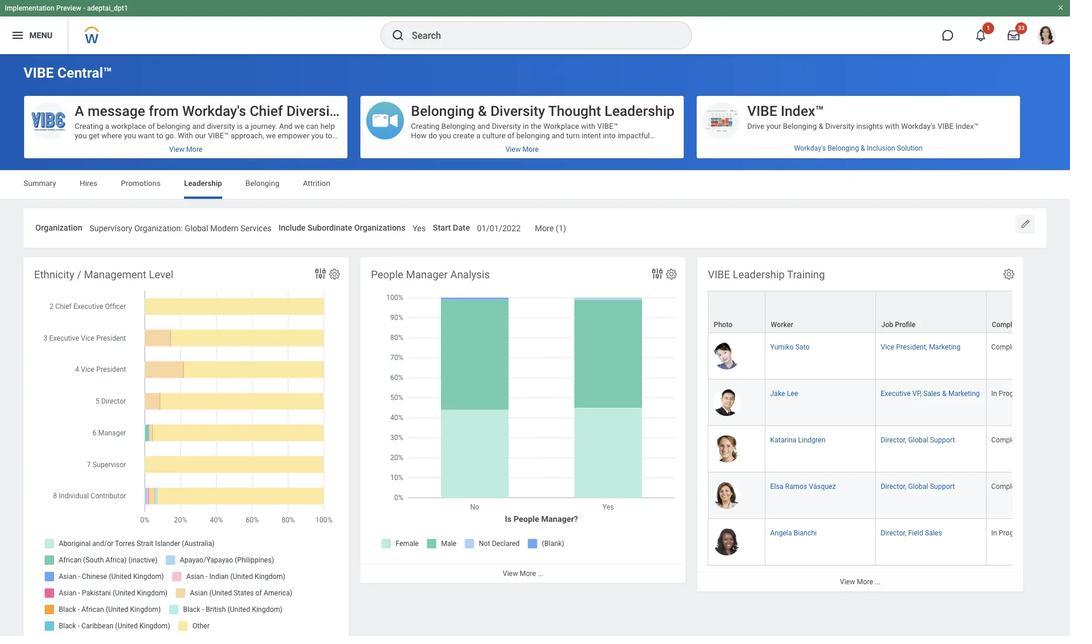 Task type: vqa. For each thing, say whether or not it's contained in the screenshot.
the leftmost list
no



Task type: locate. For each thing, give the bounding box(es) containing it.
2 creating from the left
[[411, 122, 440, 131]]

0 vertical spatial webinar
[[435, 169, 463, 178]]

view more ... for people manager analysis
[[503, 569, 544, 578]]

and up with
[[192, 122, 205, 131]]

1 vertical spatial more
[[520, 569, 536, 578]]

2 vertical spatial the
[[458, 206, 469, 215]]

director, global support link for elsa ramos vásquez
[[881, 480, 956, 491]]

0 vertical spatial global
[[185, 224, 208, 233]]

4 row from the top
[[708, 426, 1071, 472]]

0 vertical spatial ...
[[538, 569, 544, 578]]

yumiko sato link
[[771, 341, 810, 351]]

creating inside creating a workplace of belonging and diversity is a journey. and we can help you get where you want to go. with our vibe™ approach, we empower you to gauge everything from hiring and promotions to your people's sense of belonging—so you can see where you stand and then take action.
[[75, 122, 103, 131]]

1 vertical spatial watch
[[411, 225, 433, 234]]

workday's up solution
[[902, 122, 936, 131]]

global inside text field
[[185, 224, 208, 233]]

creating up the how
[[411, 122, 440, 131]]

each
[[581, 197, 597, 206]]

our inside creating a workplace of belonging and diversity is a journey. and we can help you get where you want to go. with our vibe™ approach, we empower you to gauge everything from hiring and promotions to your people's sense of belonging—so you can see where you stand and then take action.
[[195, 131, 206, 140]]

close environment banner image
[[1058, 4, 1065, 11]]

organization
[[35, 223, 82, 232]]

enable
[[648, 150, 671, 159]]

2 vertical spatial for
[[477, 244, 487, 253]]

tab list containing summary
[[12, 171, 1059, 199]]

search image
[[391, 28, 405, 42]]

and up culture
[[478, 122, 490, 131]]

yumiko sato
[[771, 343, 810, 351]]

in for jake lee
[[992, 389, 998, 398]]

completed for elsa ramos vásquez
[[992, 482, 1026, 491]]

analysis
[[451, 268, 490, 280]]

0 vertical spatial learn
[[411, 197, 430, 206]]

1 horizontal spatial the
[[482, 188, 493, 196]]

all
[[497, 150, 505, 159]]

change. down "discover"
[[574, 216, 601, 225]]

0 vertical spatial watch
[[411, 169, 433, 178]]

3 row from the top
[[708, 379, 1071, 426]]

0 vertical spatial progress
[[1000, 389, 1028, 398]]

the inside creating belonging and diversity in the workplace with vibe™ how do you create a culture of belonging and turn intent into impactful actions? in this webinar, we share our strategies for valuing inclusion, belonging, and equity for all and show how our solutions can help you enable change. watch webinar
[[531, 122, 542, 131]]

valuing
[[587, 141, 611, 149]]

notifications large image
[[975, 29, 987, 41]]

how down action
[[467, 263, 481, 272]]

belonging,
[[411, 150, 446, 159]]

vibe for vibe central™
[[24, 65, 54, 81]]

1 vertical spatial in progress
[[992, 529, 1028, 537]]

view more ... link for people manager analysis
[[361, 564, 686, 583]]

your right the drive
[[767, 122, 782, 131]]

journey.
[[251, 122, 277, 131]]

2 horizontal spatial of
[[508, 131, 515, 140]]

1 vertical spatial learn
[[446, 263, 465, 272]]

vibe for vibe index™
[[748, 103, 778, 119]]

configure and view chart data image for ethnicity / management level
[[314, 266, 328, 280]]

0 horizontal spatial your
[[238, 141, 253, 149]]

date
[[453, 223, 470, 232]]

from down want
[[135, 141, 151, 149]]

0 vertical spatial director, global support
[[881, 436, 956, 444]]

2 vertical spatial in
[[647, 253, 653, 262]]

director, field sales
[[881, 529, 943, 537]]

then
[[239, 150, 254, 159]]

3 director, from the top
[[881, 529, 907, 537]]

2 support from the top
[[931, 482, 956, 491]]

2 in progress from the top
[[992, 529, 1028, 537]]

... for analysis
[[538, 569, 544, 578]]

1 creating from the left
[[75, 122, 103, 131]]

the
[[531, 122, 542, 131], [482, 188, 493, 196], [458, 206, 469, 215]]

1 vertical spatial progress
[[1000, 529, 1028, 537]]

drive your belonging & diversity insights with workday's vibe index™
[[748, 122, 979, 131]]

1 support from the top
[[931, 436, 956, 444]]

vibe leadership training
[[708, 268, 826, 280]]

progress for director, field sales
[[1000, 529, 1028, 537]]

1 vertical spatial completed
[[992, 436, 1026, 444]]

view more ... link
[[361, 564, 686, 583], [698, 572, 1024, 591]]

for left social
[[477, 244, 487, 253]]

1 director, global support from the top
[[881, 436, 956, 444]]

president,
[[897, 343, 928, 351]]

completed element for katarina lindgren
[[992, 434, 1026, 444]]

1 completed element from the top
[[992, 341, 1026, 351]]

start
[[433, 223, 451, 232]]

1 vertical spatial director, global support link
[[881, 480, 956, 491]]

belonging up the this
[[442, 122, 476, 131]]

in progress for executive vp, sales & marketing
[[992, 389, 1028, 398]]

photo column header
[[708, 291, 766, 333]]

main content
[[0, 54, 1071, 636]]

relative
[[779, 141, 806, 149]]

diversity inside creating belonging and diversity in the workplace with vibe™ how do you create a culture of belonging and turn intent into impactful actions? in this webinar, we share our strategies for valuing inclusion, belonging, and equity for all and show how our solutions can help you enable change. watch webinar
[[492, 122, 521, 131]]

can left see
[[138, 150, 151, 159]]

0 vertical spatial for
[[575, 141, 585, 149]]

intent
[[582, 131, 601, 140]]

field
[[909, 529, 924, 537]]

1 vertical spatial marketing
[[949, 389, 981, 398]]

main content containing vibe central™
[[0, 54, 1071, 636]]

1 vertical spatial the
[[482, 188, 493, 196]]

director, left field
[[881, 529, 907, 537]]

global left modern
[[185, 224, 208, 233]]

1 horizontal spatial how
[[467, 263, 481, 272]]

from up go.
[[149, 103, 179, 119]]

belonging right focus
[[885, 141, 919, 149]]

change. down "belonging,"
[[411, 159, 438, 168]]

director, global support
[[881, 436, 956, 444], [881, 482, 956, 491]]

vibe for vibe leadership training
[[708, 268, 731, 280]]

how down strategies at the right top of the page
[[541, 150, 556, 159]]

in progress element for executive vp, sales & marketing
[[992, 387, 1028, 398]]

support down executive vp, sales & marketing
[[931, 436, 956, 444]]

2 progress from the top
[[1000, 529, 1028, 537]]

1 horizontal spatial view more ... link
[[698, 572, 1024, 591]]

0 horizontal spatial in
[[523, 122, 529, 131]]

2 row from the top
[[708, 333, 1071, 379]]

2 horizontal spatial the
[[531, 122, 542, 131]]

2 vertical spatial completed element
[[992, 480, 1026, 491]]

1 horizontal spatial view more ...
[[840, 578, 881, 586]]

2 director, from the top
[[881, 482, 907, 491]]

job profile button
[[877, 291, 987, 332]]

1 director, from the top
[[881, 436, 907, 444]]

message
[[88, 103, 145, 119]]

belonging up show
[[517, 131, 550, 140]]

companies,
[[449, 197, 488, 206]]

to down approach,
[[229, 141, 236, 149]]

start date element
[[477, 216, 521, 238]]

1 button
[[968, 22, 995, 48]]

this
[[450, 141, 463, 149]]

1 vertical spatial ...
[[875, 578, 881, 586]]

row containing angela bianchi
[[708, 519, 1071, 566]]

webinar
[[435, 169, 463, 178], [435, 225, 463, 234]]

diversity up performance
[[826, 122, 855, 131]]

0 horizontal spatial with
[[499, 206, 514, 215]]

1 vertical spatial where
[[167, 150, 187, 159]]

learn inside coming together on the path to equality learn how companies, leaders, and organizations each play a role in building equality. join the webinar with workday leaders and discover ways to assess your intentions against outcomes and drive real change. watch webinar
[[411, 197, 430, 206]]

where
[[101, 131, 122, 140], [167, 150, 187, 159]]

1 webinar from the top
[[435, 169, 463, 178]]

configure ethnicity / management level image
[[328, 268, 341, 280]]

vibe
[[24, 65, 54, 81], [748, 103, 778, 119], [938, 122, 954, 131], [708, 268, 731, 280]]

we're
[[483, 263, 501, 272]]

with up the intent
[[581, 122, 596, 131]]

0 vertical spatial from
[[149, 103, 179, 119]]

intentions
[[428, 216, 462, 225]]

your down equality.
[[411, 216, 426, 225]]

role
[[621, 197, 634, 206]]

play
[[599, 197, 613, 206]]

for up solutions
[[575, 141, 585, 149]]

you down everything
[[124, 150, 136, 159]]

everything
[[98, 141, 133, 149]]

of
[[148, 122, 155, 131], [508, 131, 515, 140], [306, 141, 313, 149]]

configure and view chart data image for people manager analysis
[[651, 266, 665, 280]]

completed element
[[992, 341, 1026, 351], [992, 434, 1026, 444], [992, 480, 1026, 491]]

2 configure and view chart data image from the left
[[651, 266, 665, 280]]

creating inside creating belonging and diversity in the workplace with vibe™ how do you create a culture of belonging and turn intent into impactful actions? in this webinar, we share our strategies for valuing inclusion, belonging, and equity for all and show how our solutions can help you enable change. watch webinar
[[411, 122, 440, 131]]

director, global support link down vp,
[[881, 434, 956, 444]]

1 row from the top
[[708, 291, 1071, 333]]

1 vertical spatial completed element
[[992, 434, 1026, 444]]

creating up get
[[75, 122, 103, 131]]

marketing
[[930, 343, 961, 351], [949, 389, 981, 398]]

watch up "uniting"
[[411, 225, 433, 234]]

accelerate
[[578, 253, 613, 262]]

progress
[[1000, 389, 1028, 398], [1000, 529, 1028, 537]]

can down valuing
[[604, 150, 616, 159]]

sales right vp,
[[924, 389, 941, 398]]

we up empower
[[295, 122, 304, 131]]

0 horizontal spatial view more ...
[[503, 569, 544, 578]]

1 horizontal spatial in
[[635, 197, 641, 206]]

and down with
[[174, 141, 186, 149]]

global down vp,
[[909, 436, 929, 444]]

your up then
[[238, 141, 253, 149]]

workday's belonging & inclusion solution link
[[697, 139, 1021, 157]]

1 director, global support link from the top
[[881, 434, 956, 444]]

vibe™ down diversity
[[208, 131, 229, 140]]

1 vertical spatial index™
[[956, 122, 979, 131]]

2 horizontal spatial leadership
[[733, 268, 785, 280]]

0 vertical spatial the
[[531, 122, 542, 131]]

of up share
[[508, 131, 515, 140]]

we inside creating belonging and diversity in the workplace with vibe™ how do you create a culture of belonging and turn intent into impactful actions? in this webinar, we share our strategies for valuing inclusion, belonging, and equity for all and show how our solutions can help you enable change. watch webinar
[[494, 141, 504, 149]]

0 vertical spatial view
[[503, 569, 518, 578]]

index™ up "efforts"
[[956, 122, 979, 131]]

1 vertical spatial support
[[931, 482, 956, 491]]

at
[[437, 244, 444, 253]]

help down inclusion,
[[618, 150, 632, 159]]

& up culture
[[478, 103, 487, 119]]

3 completed element from the top
[[992, 480, 1026, 491]]

director, global support link up director, field sales link
[[881, 480, 956, 491]]

uniting
[[411, 244, 435, 253]]

more inside vibe leadership training element
[[857, 578, 874, 586]]

& right inclusion
[[921, 141, 926, 149]]

in up share
[[523, 122, 529, 131]]

watch inside coming together on the path to equality learn how companies, leaders, and organizations each play a role in building equality. join the webinar with workday leaders and discover ways to assess your intentions against outcomes and drive real change. watch webinar
[[411, 225, 433, 234]]

0 horizontal spatial change.
[[411, 159, 438, 168]]

0 vertical spatial change.
[[411, 159, 438, 168]]

in progress
[[992, 389, 1028, 398], [992, 529, 1028, 537]]

in inside creating belonging and diversity in the workplace with vibe™ how do you create a culture of belonging and turn intent into impactful actions? in this webinar, we share our strategies for valuing inclusion, belonging, and equity for all and show how our solutions can help you enable change. watch webinar
[[442, 141, 448, 149]]

a up webinar,
[[476, 131, 481, 140]]

configure and view chart data image left configure ethnicity / management level icon
[[314, 266, 328, 280]]

go.
[[165, 131, 176, 140]]

support up director, field sales link
[[931, 482, 956, 491]]

2 completed element from the top
[[992, 434, 1026, 444]]

in progress for director, field sales
[[992, 529, 1028, 537]]

row containing katarina lindgren
[[708, 426, 1071, 472]]

... inside vibe leadership training element
[[875, 578, 881, 586]]

marketing right president,
[[930, 343, 961, 351]]

1 horizontal spatial of
[[306, 141, 313, 149]]

create inside creating belonging and diversity in the workplace with vibe™ how do you create a culture of belonging and turn intent into impactful actions? in this webinar, we share our strategies for valuing inclusion, belonging, and equity for all and show how our solutions can help you enable change. watch webinar
[[453, 131, 475, 140]]

0 vertical spatial workday
[[516, 206, 545, 215]]

blog
[[430, 282, 446, 290]]

configure vibe leadership training image
[[1003, 268, 1016, 280]]

leadership up "photo" popup button
[[733, 268, 785, 280]]

... inside "people manager analysis" element
[[538, 569, 544, 578]]

2 watch from the top
[[411, 225, 433, 234]]

2 completed from the top
[[992, 436, 1026, 444]]

2 director, global support from the top
[[881, 482, 956, 491]]

completed element for yumiko sato
[[992, 341, 1026, 351]]

with up "outcomes" in the left of the page
[[499, 206, 514, 215]]

1 vertical spatial your
[[238, 141, 253, 149]]

gauge
[[75, 141, 96, 149]]

1 horizontal spatial leadership
[[605, 103, 675, 119]]

leadership
[[605, 103, 675, 119], [184, 179, 222, 188], [733, 268, 785, 280]]

0 vertical spatial in progress element
[[992, 387, 1028, 398]]

sales for vp,
[[924, 389, 941, 398]]

1 horizontal spatial vibe™
[[598, 122, 619, 131]]

get
[[89, 131, 100, 140]]

progress for executive vp, sales & marketing
[[1000, 389, 1028, 398]]

0 horizontal spatial can
[[138, 150, 151, 159]]

2 horizontal spatial we
[[494, 141, 504, 149]]

people manager analysis element
[[361, 257, 686, 583]]

in progress element
[[992, 387, 1028, 398], [992, 527, 1028, 537]]

a down message
[[105, 122, 109, 131]]

view for people manager analysis
[[503, 569, 518, 578]]

1 horizontal spatial index™
[[956, 122, 979, 131]]

& left inclusion
[[861, 144, 866, 152]]

director, global support link
[[881, 434, 956, 444], [881, 480, 956, 491]]

1 vertical spatial create
[[571, 263, 592, 272]]

row containing photo
[[708, 291, 1071, 333]]

externally.
[[479, 272, 514, 281]]

more inside "people manager analysis" element
[[520, 569, 536, 578]]

can up empower
[[306, 122, 319, 131]]

create up the this
[[453, 131, 475, 140]]

management
[[84, 268, 146, 280]]

index™
[[781, 103, 825, 119], [956, 122, 979, 131]]

workday's up diversity
[[182, 103, 246, 119]]

webinar inside coming together on the path to equality learn how companies, leaders, and organizations each play a role in building equality. join the webinar with workday leaders and discover ways to assess your intentions against outcomes and drive real change. watch webinar
[[435, 225, 463, 234]]

workday down equality on the top of the page
[[516, 206, 545, 215]]

view
[[503, 569, 518, 578], [840, 578, 856, 586]]

ramos
[[786, 482, 808, 491]]

0 vertical spatial completed element
[[992, 341, 1026, 351]]

completed for katarina lindgren
[[992, 436, 1026, 444]]

help right and
[[321, 122, 335, 131]]

taylor
[[428, 103, 466, 119]]

0 vertical spatial index™
[[781, 103, 825, 119]]

& up performance
[[819, 122, 824, 131]]

1 vertical spatial in
[[992, 389, 998, 398]]

configure and view chart data image
[[314, 266, 328, 280], [651, 266, 665, 280]]

equality
[[521, 188, 548, 196]]

view more ... link for vibe leadership training
[[698, 572, 1024, 591]]

with right insights
[[886, 122, 900, 131]]

employee's photo (yumiko sato) image
[[714, 342, 741, 369]]

0 horizontal spatial help
[[321, 122, 335, 131]]

both
[[653, 263, 669, 272]]

0 vertical spatial director, global support link
[[881, 434, 956, 444]]

systemic
[[594, 263, 625, 272]]

1 in progress element from the top
[[992, 387, 1028, 398]]

from
[[149, 103, 179, 119], [135, 141, 151, 149]]

create
[[453, 131, 475, 140], [571, 263, 592, 272]]

workday inside coming together on the path to equality learn how companies, leaders, and organizations each play a role in building equality. join the webinar with workday leaders and discover ways to assess your intentions against outcomes and drive real change. watch webinar
[[516, 206, 545, 215]]

5 row from the top
[[708, 472, 1071, 519]]

1 watch from the top
[[411, 169, 433, 178]]

view more ... inside vibe leadership training element
[[840, 578, 881, 586]]

webinar down intentions on the left top
[[435, 225, 463, 234]]

configure and view chart data image left configure people manager analysis icon
[[651, 266, 665, 280]]

belonging—so
[[75, 150, 122, 159]]

0 horizontal spatial learn
[[411, 197, 430, 206]]

profile logan mcneil image
[[1038, 26, 1057, 47]]

workday up blog
[[434, 272, 463, 281]]

view more ... for vibe leadership training
[[840, 578, 881, 586]]

belonging inside creating a workplace of belonging and diversity is a journey. and we can help you get where you want to go. with our vibe™ approach, we empower you to gauge everything from hiring and promotions to your people's sense of belonging—so you can see where you stand and then take action.
[[157, 122, 190, 131]]

6 row from the top
[[708, 519, 1071, 566]]

view inside "people manager analysis" element
[[503, 569, 518, 578]]

1 horizontal spatial your
[[411, 216, 426, 225]]

0 vertical spatial director,
[[881, 436, 907, 444]]

how inside coming together on the path to equality learn how companies, leaders, and organizations each play a role in building equality. join the webinar with workday leaders and discover ways to assess your intentions against outcomes and drive real change. watch webinar
[[432, 197, 447, 206]]

1 horizontal spatial with
[[581, 122, 596, 131]]

1 vertical spatial how
[[432, 197, 447, 206]]

elsa ramos vásquez
[[771, 482, 836, 491]]

2 director, global support link from the top
[[881, 480, 956, 491]]

1 horizontal spatial where
[[167, 150, 187, 159]]

tab list
[[12, 171, 1059, 199]]

0 horizontal spatial configure and view chart data image
[[314, 266, 328, 280]]

modern
[[210, 224, 239, 233]]

in up change
[[647, 253, 653, 262]]

1 vertical spatial change.
[[574, 216, 601, 225]]

the down belonging & diversity thought leadership
[[531, 122, 542, 131]]

and down equality on the top of the page
[[518, 197, 531, 206]]

3 completed from the top
[[992, 482, 1026, 491]]

a
[[75, 103, 84, 119]]

in
[[523, 122, 529, 131], [635, 197, 641, 206], [647, 253, 653, 262]]

to right ways
[[638, 206, 645, 215]]

2 vertical spatial workday's
[[795, 144, 827, 152]]

2 vertical spatial global
[[909, 482, 929, 491]]

employee's photo (katarina lindgren) image
[[714, 435, 741, 462]]

vibe leadership training element
[[698, 257, 1071, 591]]

director, global support for katarina lindgren
[[881, 436, 956, 444]]

&
[[478, 103, 487, 119], [819, 122, 824, 131], [921, 141, 926, 149], [861, 144, 866, 152], [943, 389, 947, 398]]

summary
[[24, 179, 56, 188]]

in right role
[[635, 197, 641, 206]]

2 in progress element from the top
[[992, 527, 1028, 537]]

2 vertical spatial completed
[[992, 482, 1026, 491]]

view more ... inside "people manager analysis" element
[[503, 569, 544, 578]]

completed element for elsa ramos vásquez
[[992, 480, 1026, 491]]

2 vertical spatial more
[[857, 578, 874, 586]]

people
[[371, 268, 404, 280]]

1 horizontal spatial workday's
[[795, 144, 827, 152]]

belonging up relative
[[783, 122, 817, 131]]

1 vertical spatial sales
[[926, 529, 943, 537]]

director, global support link for katarina lindgren
[[881, 434, 956, 444]]

to up hiring
[[157, 131, 163, 140]]

belonging & diversity thought leadership
[[411, 103, 675, 119]]

sales for field
[[926, 529, 943, 537]]

people manager analysis
[[371, 268, 490, 280]]

your
[[767, 122, 782, 131], [238, 141, 253, 149], [411, 216, 426, 225]]

0 vertical spatial completed
[[992, 343, 1026, 351]]

1 vertical spatial webinar
[[435, 225, 463, 234]]

creating belonging and diversity in the workplace with vibe™ how do you create a culture of belonging and turn intent into impactful actions? in this webinar, we share our strategies for valuing inclusion, belonging, and equity for all and show how our solutions can help you enable change. watch webinar
[[411, 122, 671, 178]]

0 horizontal spatial vibe™
[[208, 131, 229, 140]]

diversity up culture
[[492, 122, 521, 131]]

webinar up together
[[435, 169, 463, 178]]

(1)
[[556, 224, 567, 233]]

1 completed from the top
[[992, 343, 1026, 351]]

1 horizontal spatial view
[[840, 578, 856, 586]]

in inside coming together on the path to equality learn how companies, leaders, and organizations each play a role in building equality. join the webinar with workday leaders and discover ways to assess your intentions against outcomes and drive real change. watch webinar
[[635, 197, 641, 206]]

learn down coming
[[411, 197, 430, 206]]

2 vertical spatial in
[[992, 529, 998, 537]]

0 horizontal spatial workday's
[[182, 103, 246, 119]]

1 horizontal spatial ...
[[875, 578, 881, 586]]

menu banner
[[0, 0, 1071, 54]]

leadership up impactful
[[605, 103, 675, 119]]

2 vertical spatial how
[[467, 263, 481, 272]]

/
[[77, 268, 81, 280]]

inclusion,
[[613, 141, 645, 149]]

1 horizontal spatial change.
[[574, 216, 601, 225]]

director, for katarina lindgren
[[881, 436, 907, 444]]

0 horizontal spatial create
[[453, 131, 475, 140]]

1 vertical spatial view
[[840, 578, 856, 586]]

the right on
[[482, 188, 493, 196]]

we up people's
[[266, 131, 276, 140]]

our down justice
[[517, 253, 528, 262]]

row containing yumiko sato
[[708, 333, 1071, 379]]

Supervisory Organization: Global Modern Services text field
[[89, 217, 272, 237]]

0 horizontal spatial belonging
[[157, 122, 190, 131]]

view inside vibe leadership training element
[[840, 578, 856, 586]]

a left role
[[615, 197, 619, 206]]

0 vertical spatial more
[[535, 224, 554, 233]]

to right 'path'
[[512, 188, 519, 196]]

can inside creating belonging and diversity in the workplace with vibe™ how do you create a culture of belonging and turn intent into impactful actions? in this webinar, we share our strategies for valuing inclusion, belonging, and equity for all and show how our solutions can help you enable change. watch webinar
[[604, 150, 616, 159]]

row containing elsa ramos vásquez
[[708, 472, 1071, 519]]

row
[[708, 291, 1071, 333], [708, 333, 1071, 379], [708, 379, 1071, 426], [708, 426, 1071, 472], [708, 472, 1071, 519], [708, 519, 1071, 566]]

1 progress from the top
[[1000, 389, 1028, 398]]

1 in progress from the top
[[992, 389, 1028, 398]]

director, down executive
[[881, 436, 907, 444]]

how up join
[[432, 197, 447, 206]]

create down accelerate
[[571, 263, 592, 272]]

0 vertical spatial support
[[931, 436, 956, 444]]

do
[[429, 131, 437, 140]]

can
[[306, 122, 319, 131], [138, 150, 151, 159], [604, 150, 616, 159]]

0 horizontal spatial ...
[[538, 569, 544, 578]]

show
[[521, 150, 539, 159]]

1 configure and view chart data image from the left
[[314, 266, 328, 280]]

executive vp, sales & marketing link
[[881, 387, 981, 398]]

2 vertical spatial director,
[[881, 529, 907, 537]]

1 horizontal spatial creating
[[411, 122, 440, 131]]

vibe™ up into
[[598, 122, 619, 131]]

0 vertical spatial where
[[101, 131, 122, 140]]

0 horizontal spatial index™
[[781, 103, 825, 119]]

0 vertical spatial leadership
[[605, 103, 675, 119]]

sales right field
[[926, 529, 943, 537]]

2 webinar from the top
[[435, 225, 463, 234]]

the down "companies,"
[[458, 206, 469, 215]]

global up director, field sales link
[[909, 482, 929, 491]]

vibe™ inside creating belonging and diversity in the workplace with vibe™ how do you create a culture of belonging and turn intent into impactful actions? in this webinar, we share our strategies for valuing inclusion, belonging, and equity for all and show how our solutions can help you enable change. watch webinar
[[598, 122, 619, 131]]



Task type: describe. For each thing, give the bounding box(es) containing it.
approach,
[[231, 131, 264, 140]]

director, field sales link
[[881, 527, 943, 537]]

employee's photo (angela bianchi) image
[[714, 528, 741, 555]]

0 vertical spatial marketing
[[930, 343, 961, 351]]

vice president, marketing link
[[881, 341, 961, 351]]

organization:
[[134, 224, 183, 233]]

support for katarina lindgren
[[931, 436, 956, 444]]

promotions
[[121, 179, 161, 188]]

director, for angela bianchi
[[881, 529, 907, 537]]

in for angela bianchi
[[992, 529, 998, 537]]

workday's belonging & inclusion solution
[[795, 144, 923, 152]]

diversity
[[207, 122, 235, 131]]

organizations
[[532, 197, 579, 206]]

more for vibe leadership training
[[857, 578, 874, 586]]

culture
[[483, 131, 506, 140]]

more (1)
[[535, 224, 567, 233]]

inbox large image
[[1008, 29, 1020, 41]]

you down workplace
[[124, 131, 136, 140]]

assess
[[647, 206, 671, 215]]

a inside creating belonging and diversity in the workplace with vibe™ how do you create a culture of belonging and turn intent into impactful actions? in this webinar, we share our strategies for valuing inclusion, belonging, and equity for all and show how our solutions can help you enable change. watch webinar
[[476, 131, 481, 140]]

taking
[[432, 253, 453, 262]]

learn inside uniting at workday for social justice we're taking action to examine our practices and accelerate progress in our company. learn how we're working together to create systemic change both within workday and externally. read blog
[[446, 263, 465, 272]]

strategies
[[540, 141, 574, 149]]

within
[[411, 272, 432, 281]]

director, global support for elsa ramos vásquez
[[881, 482, 956, 491]]

belonging left focus
[[828, 144, 860, 152]]

vibe™ inside creating a workplace of belonging and diversity is a journey. and we can help you get where you want to go. with our vibe™ approach, we empower you to gauge everything from hiring and promotions to your people's sense of belonging—so you can see where you stand and then take action.
[[208, 131, 229, 140]]

with inside coming together on the path to equality learn how companies, leaders, and organizations each play a role in building equality. join the webinar with workday leaders and discover ways to assess your intentions against outcomes and drive real change. watch webinar
[[499, 206, 514, 215]]

empower
[[278, 131, 310, 140]]

people's
[[255, 141, 282, 149]]

configure people manager analysis image
[[665, 268, 678, 280]]

33 button
[[1001, 22, 1028, 48]]

more for people manager analysis
[[520, 569, 536, 578]]

more inside text box
[[535, 224, 554, 233]]

our down strategies at the right top of the page
[[557, 150, 569, 159]]

Search Workday  search field
[[412, 22, 667, 48]]

katarina
[[771, 436, 797, 444]]

leadership inside tab list
[[184, 179, 222, 188]]

include subordinate organizations
[[279, 223, 406, 232]]

focus
[[863, 141, 884, 149]]

implementation
[[5, 4, 55, 12]]

with
[[178, 131, 193, 140]]

job profile
[[882, 321, 916, 329]]

jake lee
[[771, 389, 799, 398]]

and down "each"
[[574, 206, 587, 215]]

coming
[[411, 188, 438, 196]]

to right empower
[[326, 131, 332, 140]]

how inside creating belonging and diversity in the workplace with vibe™ how do you create a culture of belonging and turn intent into impactful actions? in this webinar, we share our strategies for valuing inclusion, belonging, and equity for all and show how our solutions can help you enable change. watch webinar
[[541, 150, 556, 159]]

of inside creating belonging and diversity in the workplace with vibe™ how do you create a culture of belonging and turn intent into impactful actions? in this webinar, we share our strategies for valuing inclusion, belonging, and equity for all and show how our solutions can help you enable change. watch webinar
[[508, 131, 515, 140]]

create inside uniting at workday for social justice we're taking action to examine our practices and accelerate progress in our company. learn how we're working together to create systemic change both within workday and externally. read blog
[[571, 263, 592, 272]]

in inside creating belonging and diversity in the workplace with vibe™ how do you create a culture of belonging and turn intent into impactful actions? in this webinar, we share our strategies for valuing inclusion, belonging, and equity for all and show how our solutions can help you enable change. watch webinar
[[523, 122, 529, 131]]

attrition
[[303, 179, 330, 188]]

director, for elsa ramos vásquez
[[881, 482, 907, 491]]

help inside creating a workplace of belonging and diversity is a journey. and we can help you get where you want to go. with our vibe™ approach, we empower you to gauge everything from hiring and promotions to your people's sense of belonging—so you can see where you stand and then take action.
[[321, 122, 335, 131]]

webinar inside creating belonging and diversity in the workplace with vibe™ how do you create a culture of belonging and turn intent into impactful actions? in this webinar, we share our strategies for valuing inclusion, belonging, and equity for all and show how our solutions can help you enable change. watch webinar
[[435, 169, 463, 178]]

diversity up share
[[491, 103, 546, 119]]

a right is on the left of the page
[[245, 122, 249, 131]]

change. inside creating belonging and diversity in the workplace with vibe™ how do you create a culture of belonging and turn intent into impactful actions? in this webinar, we share our strategies for valuing inclusion, belonging, and equity for all and show how our solutions can help you enable change. watch webinar
[[411, 159, 438, 168]]

angela bianchi
[[771, 529, 817, 537]]

workplace
[[544, 122, 580, 131]]

help inside creating belonging and diversity in the workplace with vibe™ how do you create a culture of belonging and turn intent into impactful actions? in this webinar, we share our strategies for valuing inclusion, belonging, and equity for all and show how our solutions can help you enable change. watch webinar
[[618, 150, 632, 159]]

include subordinate organizations element
[[413, 216, 426, 238]]

belonging up the 'do'
[[411, 103, 475, 119]]

2 vertical spatial workday
[[434, 272, 463, 281]]

Yes text field
[[413, 217, 426, 237]]

1 vertical spatial workday
[[446, 244, 475, 253]]

row containing jake lee
[[708, 379, 1071, 426]]

measure relative performance to focus belonging & diversity efforts
[[748, 141, 982, 149]]

into
[[603, 131, 616, 140]]

outcomes
[[491, 216, 525, 225]]

diversity left "efforts"
[[928, 141, 957, 149]]

worker button
[[766, 291, 876, 332]]

1 vertical spatial workday's
[[902, 122, 936, 131]]

and left then
[[224, 150, 237, 159]]

vp,
[[913, 389, 922, 398]]

central™
[[57, 65, 112, 81]]

katarina lindgren
[[771, 436, 826, 444]]

job profile column header
[[877, 291, 987, 333]]

you up gauge
[[75, 131, 87, 140]]

our up both
[[655, 253, 666, 262]]

yes
[[413, 224, 426, 233]]

menu button
[[0, 16, 68, 54]]

in inside uniting at workday for social justice we're taking action to examine our practices and accelerate progress in our company. learn how we're working together to create systemic change both within workday and externally. read blog
[[647, 253, 653, 262]]

justice
[[511, 244, 536, 253]]

adeptai_dpt1
[[87, 4, 128, 12]]

& inside row
[[943, 389, 947, 398]]

creating for creating belonging and diversity in the workplace with vibe™ how do you create a culture of belonging and turn intent into impactful actions? in this webinar, we share our strategies for valuing inclusion, belonging, and equity for all and show how our solutions can help you enable change. watch webinar
[[411, 122, 440, 131]]

our up show
[[527, 141, 538, 149]]

1
[[987, 25, 991, 31]]

include
[[279, 223, 306, 232]]

completed for yumiko sato
[[992, 343, 1026, 351]]

0 vertical spatial workday's
[[182, 103, 246, 119]]

change. inside coming together on the path to equality learn how companies, leaders, and organizations each play a role in building equality. join the webinar with workday leaders and discover ways to assess your intentions against outcomes and drive real change. watch webinar
[[574, 216, 601, 225]]

belonging inside creating belonging and diversity in the workplace with vibe™ how do you create a culture of belonging and turn intent into impactful actions? in this webinar, we share our strategies for valuing inclusion, belonging, and equity for all and show how our solutions can help you enable change. watch webinar
[[517, 131, 550, 140]]

equity
[[463, 150, 483, 159]]

action.
[[272, 150, 295, 159]]

your inside coming together on the path to equality learn how companies, leaders, and organizations each play a role in building equality. join the webinar with workday leaders and discover ways to assess your intentions against outcomes and drive real change. watch webinar
[[411, 216, 426, 225]]

in progress element for director, field sales
[[992, 527, 1028, 537]]

sato
[[796, 343, 810, 351]]

creating for creating a workplace of belonging and diversity is a journey. and we can help you get where you want to go. with our vibe™ approach, we empower you to gauge everything from hiring and promotions to your people's sense of belonging—so you can see where you stand and then take action.
[[75, 122, 103, 131]]

profile
[[896, 321, 916, 329]]

webinar
[[471, 206, 498, 215]]

how inside uniting at workday for social justice we're taking action to examine our practices and accelerate progress in our company. learn how we're working together to create systemic change both within workday and externally. read blog
[[467, 263, 481, 272]]

carin
[[391, 103, 425, 119]]

0 vertical spatial your
[[767, 122, 782, 131]]

to right together
[[562, 263, 569, 272]]

katarina lindgren link
[[771, 434, 826, 444]]

you down "promotions" in the top left of the page
[[189, 150, 201, 159]]

examine
[[486, 253, 515, 262]]

start date
[[433, 223, 470, 232]]

share
[[506, 141, 525, 149]]

01/01/2022 text field
[[477, 217, 521, 237]]

performance
[[808, 141, 852, 149]]

support for elsa ramos vásquez
[[931, 482, 956, 491]]

belonging inside creating belonging and diversity in the workplace with vibe™ how do you create a culture of belonging and turn intent into impactful actions? in this webinar, we share our strategies for valuing inclusion, belonging, and equity for all and show how our solutions can help you enable change. watch webinar
[[442, 122, 476, 131]]

employee's photo (elsa ramos vásquez) image
[[714, 482, 741, 509]]

ethnicity / management level
[[34, 268, 174, 280]]

your inside creating a workplace of belonging and diversity is a journey. and we can help you get where you want to go. with our vibe™ approach, we empower you to gauge everything from hiring and promotions to your people's sense of belonging—so you can see where you stand and then take action.
[[238, 141, 253, 149]]

1 vertical spatial for
[[485, 150, 495, 159]]

angela bianchi link
[[771, 527, 817, 537]]

justify image
[[11, 28, 25, 42]]

completion
[[993, 321, 1029, 329]]

discover
[[588, 206, 617, 215]]

equality.
[[411, 206, 439, 215]]

you down inclusion,
[[634, 150, 646, 159]]

drive
[[748, 122, 765, 131]]

photo
[[714, 321, 733, 329]]

manager
[[406, 268, 448, 280]]

0 horizontal spatial of
[[148, 122, 155, 131]]

sense
[[284, 141, 304, 149]]

chief
[[250, 103, 283, 119]]

diversity up empower
[[287, 103, 341, 119]]

actions?
[[411, 141, 440, 149]]

leadership inside vibe leadership training element
[[733, 268, 785, 280]]

you right empower
[[312, 131, 324, 140]]

and up strategies at the right top of the page
[[552, 131, 565, 140]]

1 horizontal spatial we
[[295, 122, 304, 131]]

employee's photo (jake lee) image
[[714, 389, 741, 416]]

insights
[[857, 122, 884, 131]]

and down action
[[465, 272, 478, 281]]

and left drive
[[527, 216, 539, 225]]

supervisory
[[89, 224, 132, 233]]

2 horizontal spatial with
[[886, 122, 900, 131]]

global for elsa ramos vásquez
[[909, 482, 929, 491]]

executive vp, sales & marketing
[[881, 389, 981, 398]]

view for vibe leadership training
[[840, 578, 856, 586]]

global for katarina lindgren
[[909, 436, 929, 444]]

you right the 'do'
[[439, 131, 451, 140]]

edit image
[[1020, 218, 1032, 230]]

0 horizontal spatial we
[[266, 131, 276, 140]]

impactful
[[618, 131, 650, 140]]

worker column header
[[766, 291, 877, 333]]

efforts
[[959, 141, 982, 149]]

a message from workday's chief diversity officer carin taylor
[[75, 103, 466, 119]]

jake lee link
[[771, 387, 799, 398]]

solutions
[[570, 150, 602, 159]]

tab list inside main content
[[12, 171, 1059, 199]]

ethnicity / management level element
[[24, 257, 349, 636]]

action
[[454, 253, 476, 262]]

status
[[1031, 321, 1051, 329]]

training
[[788, 268, 826, 280]]

to up we're
[[477, 253, 484, 262]]

More (1) text field
[[535, 217, 567, 237]]

watch inside creating belonging and diversity in the workplace with vibe™ how do you create a culture of belonging and turn intent into impactful actions? in this webinar, we share our strategies for valuing inclusion, belonging, and equity for all and show how our solutions can help you enable change. watch webinar
[[411, 169, 433, 178]]

ethnicity
[[34, 268, 74, 280]]

and right the practices
[[563, 253, 576, 262]]

ways
[[619, 206, 636, 215]]

0 horizontal spatial where
[[101, 131, 122, 140]]

and down the this
[[448, 150, 461, 159]]

belonging down take
[[246, 179, 280, 188]]

jake
[[771, 389, 786, 398]]

and down share
[[506, 150, 519, 159]]

real
[[560, 216, 572, 225]]

lindgren
[[799, 436, 826, 444]]

a inside coming together on the path to equality learn how companies, leaders, and organizations each play a role in building equality. join the webinar with workday leaders and discover ways to assess your intentions against outcomes and drive real change. watch webinar
[[615, 197, 619, 206]]

... for training
[[875, 578, 881, 586]]

for inside uniting at workday for social justice we're taking action to examine our practices and accelerate progress in our company. learn how we're working together to create systemic change both within workday and externally. read blog
[[477, 244, 487, 253]]

organization element
[[89, 216, 272, 238]]

with inside creating belonging and diversity in the workplace with vibe™ how do you create a culture of belonging and turn intent into impactful actions? in this webinar, we share our strategies for valuing inclusion, belonging, and equity for all and show how our solutions can help you enable change. watch webinar
[[581, 122, 596, 131]]

to left focus
[[854, 141, 861, 149]]

organizations
[[354, 223, 406, 232]]

from inside creating a workplace of belonging and diversity is a journey. and we can help you get where you want to go. with our vibe™ approach, we empower you to gauge everything from hiring and promotions to your people's sense of belonging—so you can see where you stand and then take action.
[[135, 141, 151, 149]]

notifications element
[[1044, 24, 1053, 33]]

1 horizontal spatial can
[[306, 122, 319, 131]]



